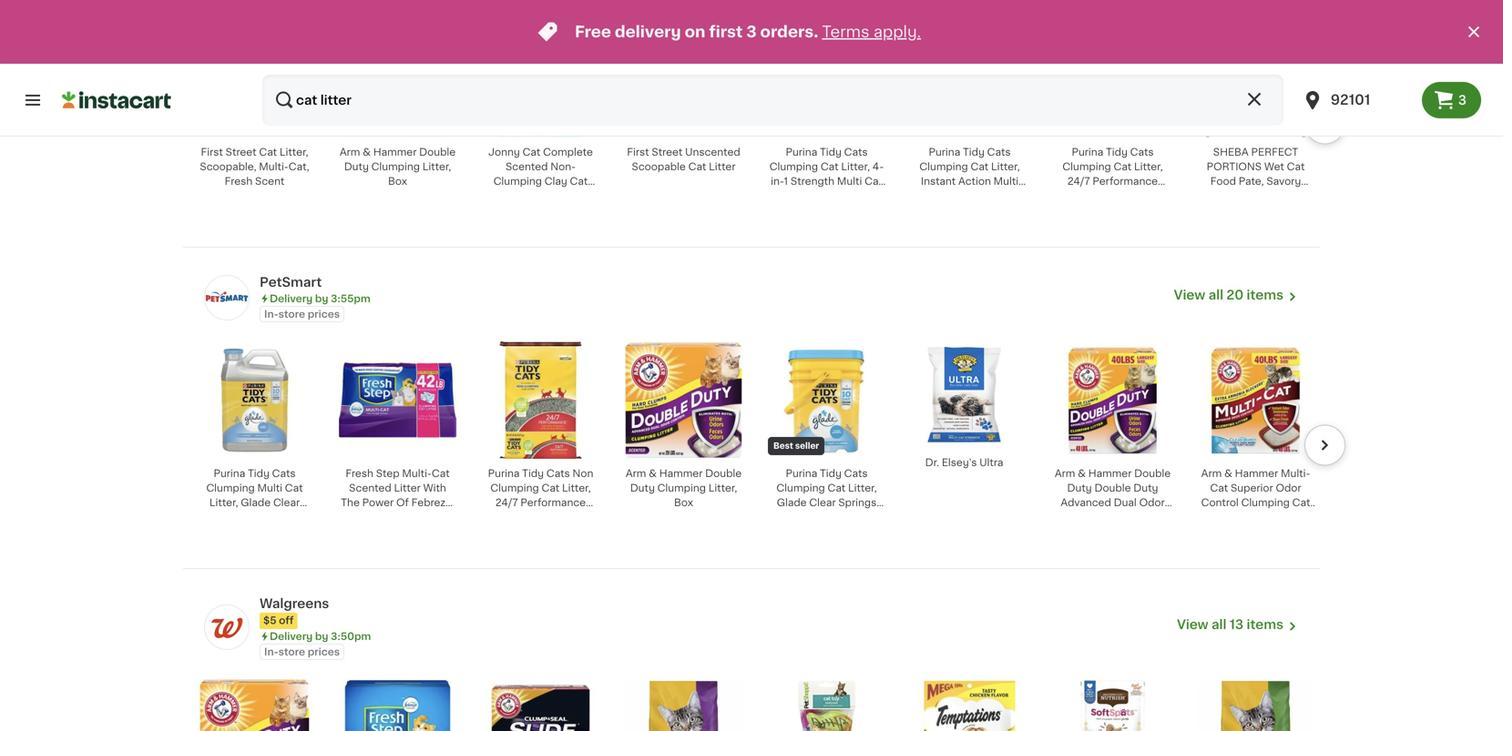 Task type: describe. For each thing, give the bounding box(es) containing it.
3:50pm
[[331, 632, 371, 642]]

arm & hammer multi- cat superior odor control clumping cat litter
[[1201, 469, 1311, 522]]

advanced
[[1061, 498, 1111, 508]]

cats for purina tidy cats clumping cat litter, glade clear springs multi cat litter
[[844, 469, 868, 479]]

litter inside purina tidy cats clumping cat litter, 24/7 performance multi cat litter
[[1124, 191, 1150, 201]]

double for the leftmost arm & hammer double duty clumping litter,  box image
[[419, 147, 456, 157]]

complete
[[543, 147, 593, 157]]

terms apply. link
[[822, 24, 921, 40]]

box for bottom arm & hammer double duty clumping litter,  box image
[[674, 498, 693, 508]]

delivery by 3:50pm
[[270, 632, 371, 642]]

odor inside arm & hammer double duty double duty advanced dual odor control scented clumping
[[1139, 498, 1165, 508]]

power
[[362, 498, 394, 508]]

by for 3:55pm
[[315, 294, 328, 304]]

purina for purina tidy cats clumping multi cat litter, glade clear springs
[[214, 469, 245, 479]]

multi inside the purina tidy cats clumping cat litter, 4- in-1 strength multi cat litter
[[837, 176, 862, 186]]

multi inside the purina tidy cats clumping cat litter, glade clear springs multi cat litter
[[789, 512, 814, 522]]

multi- inside fresh step multi-cat scented litter with the power of febreze, clumping cat litter
[[402, 469, 432, 479]]

92101
[[1331, 93, 1371, 107]]

litter, inside first street cat litter, scoopable, multi-cat, fresh scent
[[280, 147, 308, 157]]

purina tidy cats clumping cat litter, glade clear springs multi cat litter
[[777, 469, 877, 522]]

jonny cat complete scented non- clumping clay cat litter button
[[477, 19, 605, 201]]

litter inside the purina tidy cats non clumping cat litter, 24/7 performance multi cat litter
[[551, 512, 578, 522]]

purina tidy cats clumping cat litter, 24/7 performance multi cat litter
[[1063, 147, 1163, 201]]

purina tidy cats clumping cat litter, 4- in-1 strength multi cat litter button
[[763, 19, 891, 201]]

$5
[[263, 616, 277, 626]]

view all 20 items
[[1174, 289, 1284, 301]]

strength
[[791, 176, 835, 186]]

cat inside first street unscented scoopable cat litter
[[688, 162, 706, 172]]

purina for purina tidy cats clumping cat litter, instant action multi cat litter
[[929, 147, 961, 157]]

1 vertical spatial arm & hammer double duty clumping litter,  box image
[[625, 342, 743, 459]]

jonny
[[488, 147, 520, 157]]

litter inside the purina tidy cats clumping cat litter, glade clear springs multi cat litter
[[838, 512, 864, 522]]

arm & hammer double duty clumping litter, box for the leftmost arm & hammer double duty clumping litter,  box image
[[340, 147, 456, 186]]

elsey's
[[942, 458, 977, 468]]

litter, inside the purina tidy cats non clumping cat litter, 24/7 performance multi cat litter
[[562, 483, 591, 493]]

first for first street unscented scoopable cat litter
[[627, 147, 649, 157]]

purina tidy cats non clumping cat litter, 24/7 performance multi cat litter button
[[477, 341, 605, 522]]

in-
[[771, 176, 784, 186]]

scented inside jonny cat complete scented non- clumping clay cat litter
[[506, 162, 548, 172]]

performance inside purina tidy cats clumping cat litter, 24/7 performance multi cat litter
[[1093, 176, 1158, 186]]

first street cat litter, scoopable, multi-cat, fresh scent
[[200, 147, 309, 186]]

dr.
[[925, 458, 939, 468]]

jonny cat complete scented non-clumping clay cat litter image
[[482, 20, 600, 137]]

litter, inside purina tidy cats clumping cat litter, instant action multi cat litter
[[991, 162, 1020, 172]]

2 store from the top
[[278, 647, 305, 657]]

item carousel region containing dr. elsey's ultra
[[190, 333, 1346, 576]]

& for bottom arm & hammer double duty clumping litter,  box image
[[649, 469, 657, 479]]

walgreens
[[260, 598, 329, 610]]

dual
[[1114, 498, 1137, 508]]

items for view all 20 items
[[1247, 289, 1284, 301]]

Search field
[[262, 75, 1284, 126]]

scent
[[255, 176, 285, 186]]

clumping inside the purina tidy cats non clumping cat litter, 24/7 performance multi cat litter
[[491, 483, 539, 493]]

arm & hammer double duty double duty advanced dual odor control scented clumping
[[1055, 469, 1171, 537]]

clumping inside 'arm & hammer multi- cat superior odor control clumping cat litter'
[[1242, 498, 1290, 508]]

purina tidy cats non clumping cat litter, 24/7 performance multi cat litter
[[488, 469, 593, 522]]

2 92101 button from the left
[[1302, 75, 1411, 126]]

of
[[396, 498, 409, 508]]

first street unscented scoopable cat litter button
[[620, 19, 748, 185]]

view for view all 20 items
[[1174, 289, 1206, 301]]

best seller
[[774, 442, 819, 450]]

double for bottom arm & hammer double duty clumping litter,  box image
[[705, 469, 742, 479]]

control inside arm & hammer double duty double duty advanced dual odor control scented clumping
[[1072, 512, 1109, 522]]

clumping inside the purina tidy cats clumping cat litter, glade clear springs multi cat litter
[[777, 483, 825, 493]]

street for unscented
[[652, 147, 683, 157]]

multi- inside first street cat litter, scoopable, multi-cat, fresh scent
[[259, 162, 289, 172]]

1 in-store prices from the top
[[264, 309, 340, 319]]

delivery for delivery by 3:50pm
[[270, 632, 313, 642]]

tidy for in-
[[820, 147, 842, 157]]

4-
[[873, 162, 884, 172]]

2 prices from the top
[[308, 647, 340, 657]]

tidy for 24/7
[[522, 469, 544, 479]]

1 92101 button from the left
[[1291, 75, 1422, 126]]

clumping inside fresh step multi-cat scented litter with the power of febreze, clumping cat litter
[[349, 512, 397, 522]]

multi inside purina tidy cats clumping multi cat litter, glade clear springs
[[257, 483, 282, 493]]

scented inside arm & hammer double duty double duty advanced dual odor control scented clumping
[[1112, 512, 1154, 522]]

purina tidy cats clumping cat litter, instant action multi cat litter button
[[906, 19, 1034, 201]]

portions
[[1207, 162, 1262, 172]]

scoopable
[[632, 162, 686, 172]]

purina tidy cats clumping cat litter, instant action multi cat litter
[[920, 147, 1020, 201]]

jonny cat complete scented non- clumping clay cat litter
[[488, 147, 593, 201]]

febreze,
[[412, 498, 454, 508]]

on
[[685, 24, 706, 40]]

3 inside "button"
[[1459, 94, 1467, 107]]

petsmart
[[260, 276, 322, 289]]

litter inside 'arm & hammer multi- cat superior odor control clumping cat litter'
[[1243, 512, 1269, 522]]

arm & hammer multi- cat superior odor control clumping cat litter button
[[1192, 341, 1320, 522]]

litter inside purina tidy cats clumping cat litter, instant action multi cat litter
[[967, 191, 994, 201]]

litter inside first street unscented scoopable cat litter
[[709, 162, 736, 172]]

apply.
[[874, 24, 921, 40]]

purina tidy cats clumping multi cat litter, glade clear springs image
[[196, 342, 313, 459]]

litter, inside purina tidy cats clumping multi cat litter, glade clear springs
[[209, 498, 238, 508]]

first
[[709, 24, 743, 40]]

box for the leftmost arm & hammer double duty clumping litter,  box image
[[388, 176, 407, 186]]

clay
[[545, 176, 567, 186]]

view all 13 items
[[1177, 619, 1284, 631]]

dr. elsey's ultra
[[925, 458, 1003, 468]]

items for view all 13 items
[[1247, 619, 1284, 631]]

savory
[[1267, 176, 1301, 186]]

cats for purina tidy cats clumping cat litter, 4- in-1 strength multi cat litter
[[844, 147, 868, 157]]

petsmart show all 20 items element
[[260, 273, 1174, 291]]

springs inside the purina tidy cats clumping cat litter, glade clear springs multi cat litter
[[839, 498, 877, 508]]

first street unscented scoopable cat litter
[[627, 147, 741, 172]]

seller
[[795, 442, 819, 450]]

arm & hammer multi-cat superior odor control clumping cat litter image
[[1197, 342, 1315, 459]]

springs inside purina tidy cats clumping multi cat litter, glade clear springs
[[236, 512, 274, 522]]

tidy for glade
[[248, 469, 270, 479]]

purina tidy cats non clumping cat litter, 24/7 performance multi cat litter image
[[482, 342, 600, 459]]

clear inside the purina tidy cats clumping cat litter, glade clear springs multi cat litter
[[809, 498, 836, 508]]

clumping inside the purina tidy cats clumping cat litter, 4- in-1 strength multi cat litter
[[770, 162, 818, 172]]

3 button
[[1422, 82, 1482, 118]]

all for 20
[[1209, 289, 1224, 301]]

best
[[774, 442, 793, 450]]

purina tidy cats clumping cat litter, 24/7 performance multi cat litter button
[[1049, 19, 1177, 201]]

arm & hammer double duty double duty advanced dual odor control scented clumping image
[[1054, 342, 1172, 459]]

dr. elsey's ultra image
[[911, 342, 1018, 448]]

purina for purina tidy cats clumping cat litter, 24/7 performance multi cat litter
[[1072, 147, 1104, 157]]

odor inside 'arm & hammer multi- cat superior odor control clumping cat litter'
[[1276, 483, 1302, 493]]

fresh step multi-cat scented litter with the power of febreze, clumping cat litter button
[[333, 341, 462, 522]]

fresh inside first street cat litter, scoopable, multi-cat, fresh scent
[[225, 176, 253, 186]]

all for 13
[[1212, 619, 1227, 631]]

litter, inside the purina tidy cats clumping cat litter, glade clear springs multi cat litter
[[848, 483, 877, 493]]

tidy for performance
[[1106, 147, 1128, 157]]

the
[[341, 498, 360, 508]]



Task type: locate. For each thing, give the bounding box(es) containing it.
hammer for the leftmost arm & hammer double duty clumping litter,  box image
[[373, 147, 417, 157]]

2 delivery from the top
[[270, 632, 313, 642]]

view left 13
[[1177, 619, 1209, 631]]

0 vertical spatial arm & hammer double duty clumping litter,  box image
[[339, 20, 456, 137]]

first up scoopable
[[627, 147, 649, 157]]

1 horizontal spatial fresh
[[346, 469, 373, 479]]

tidy inside the purina tidy cats clumping cat litter, glade clear springs multi cat litter
[[820, 469, 842, 479]]

scented up power
[[349, 483, 392, 493]]

box
[[388, 176, 407, 186], [674, 498, 693, 508]]

2 horizontal spatial scented
[[1112, 512, 1154, 522]]

fresh left step
[[346, 469, 373, 479]]

2 by from the top
[[315, 632, 328, 642]]

cat inside purina tidy cats clumping multi cat litter, glade clear springs
[[285, 483, 303, 493]]

purina for purina tidy cats non clumping cat litter, 24/7 performance multi cat litter
[[488, 469, 520, 479]]

1 prices from the top
[[308, 309, 340, 319]]

1 vertical spatial by
[[315, 632, 328, 642]]

sheba perfect portions wet cat food pate, savory chicken entree button
[[1192, 19, 1320, 201]]

free
[[575, 24, 611, 40]]

2 items from the top
[[1247, 619, 1284, 631]]

2 vertical spatial scented
[[1112, 512, 1154, 522]]

0 vertical spatial 24/7
[[1068, 176, 1090, 186]]

delivery for delivery by 3:55pm
[[270, 294, 313, 304]]

tidy up strength
[[820, 147, 842, 157]]

1 horizontal spatial odor
[[1276, 483, 1302, 493]]

duty
[[344, 162, 369, 172], [630, 483, 655, 493], [1067, 483, 1092, 493], [1134, 483, 1158, 493]]

2 clear from the left
[[809, 498, 836, 508]]

hammer for arm & hammer multi-cat superior odor control clumping cat litter image
[[1235, 469, 1279, 479]]

1 vertical spatial odor
[[1139, 498, 1165, 508]]

multi- up scent
[[259, 162, 289, 172]]

0 vertical spatial control
[[1201, 498, 1239, 508]]

tidy inside purina tidy cats clumping multi cat litter, glade clear springs
[[248, 469, 270, 479]]

1 first from the left
[[201, 147, 223, 157]]

clumping inside arm & hammer double duty double duty advanced dual odor control scented clumping
[[1089, 527, 1137, 537]]

0 vertical spatial in-
[[264, 309, 278, 319]]

ultra
[[980, 458, 1003, 468]]

None search field
[[262, 75, 1284, 126]]

0 vertical spatial by
[[315, 294, 328, 304]]

1 vertical spatial prices
[[308, 647, 340, 657]]

step
[[376, 469, 400, 479]]

fresh
[[225, 176, 253, 186], [346, 469, 373, 479]]

tidy left non
[[522, 469, 544, 479]]

hammer inside 'arm & hammer multi- cat superior odor control clumping cat litter'
[[1235, 469, 1279, 479]]

street inside first street unscented scoopable cat litter
[[652, 147, 683, 157]]

clumping
[[371, 162, 420, 172], [770, 162, 818, 172], [920, 162, 968, 172], [1063, 162, 1111, 172], [494, 176, 542, 186], [206, 483, 255, 493], [491, 483, 539, 493], [658, 483, 706, 493], [777, 483, 825, 493], [1242, 498, 1290, 508], [349, 512, 397, 522], [1089, 527, 1137, 537]]

1 vertical spatial fresh
[[346, 469, 373, 479]]

1 vertical spatial control
[[1072, 512, 1109, 522]]

cat,
[[289, 162, 309, 172]]

purina inside the purina tidy cats clumping cat litter, 4- in-1 strength multi cat litter
[[786, 147, 817, 157]]

superior
[[1231, 483, 1273, 493]]

store down petsmart
[[278, 309, 305, 319]]

0 vertical spatial delivery
[[270, 294, 313, 304]]

purina down purina tidy cats clumping cat litter, 24/7 performance multi cat litter image
[[1072, 147, 1104, 157]]

& for 'arm & hammer double duty double duty advanced dual odor control scented clumping' image
[[1078, 469, 1086, 479]]

scented inside fresh step multi-cat scented litter with the power of febreze, clumping cat litter
[[349, 483, 392, 493]]

chicken
[[1218, 191, 1259, 201]]

0 vertical spatial box
[[388, 176, 407, 186]]

0 vertical spatial fresh
[[225, 176, 253, 186]]

glade
[[241, 498, 271, 508], [777, 498, 807, 508]]

first street cat litter, scoopable, multi-cat, fresh scent image
[[196, 20, 313, 137]]

store
[[278, 309, 305, 319], [278, 647, 305, 657]]

scented down the jonny
[[506, 162, 548, 172]]

multi
[[837, 176, 862, 186], [994, 176, 1019, 186], [1076, 191, 1101, 201], [257, 483, 282, 493], [503, 512, 528, 522], [789, 512, 814, 522]]

view for view all 13 items
[[1177, 619, 1209, 631]]

& inside arm & hammer double duty double duty advanced dual odor control scented clumping
[[1078, 469, 1086, 479]]

1 vertical spatial scented
[[349, 483, 392, 493]]

3
[[747, 24, 757, 40], [1459, 94, 1467, 107]]

multi inside purina tidy cats clumping cat litter, instant action multi cat litter
[[994, 176, 1019, 186]]

litter, inside the purina tidy cats clumping cat litter, 4- in-1 strength multi cat litter
[[841, 162, 870, 172]]

delivery
[[270, 294, 313, 304], [270, 632, 313, 642]]

street up scoopable,
[[226, 147, 257, 157]]

0 horizontal spatial odor
[[1139, 498, 1165, 508]]

0 vertical spatial odor
[[1276, 483, 1302, 493]]

0 horizontal spatial 3
[[747, 24, 757, 40]]

1 vertical spatial store
[[278, 647, 305, 657]]

purina inside purina tidy cats clumping cat litter, 24/7 performance multi cat litter
[[1072, 147, 1104, 157]]

purina inside purina tidy cats clumping multi cat litter, glade clear springs
[[214, 469, 245, 479]]

1 street from the left
[[226, 147, 257, 157]]

0 vertical spatial view
[[1174, 289, 1206, 301]]

by
[[315, 294, 328, 304], [315, 632, 328, 642]]

tidy inside the purina tidy cats clumping cat litter, 4- in-1 strength multi cat litter
[[820, 147, 842, 157]]

action
[[958, 176, 991, 186]]

performance inside the purina tidy cats non clumping cat litter, 24/7 performance multi cat litter
[[521, 498, 586, 508]]

1 horizontal spatial 3
[[1459, 94, 1467, 107]]

clumping inside purina tidy cats clumping cat litter, instant action multi cat litter
[[920, 162, 968, 172]]

first inside first street unscented scoopable cat litter
[[627, 147, 649, 157]]

control inside 'arm & hammer multi- cat superior odor control clumping cat litter'
[[1201, 498, 1239, 508]]

purina inside the purina tidy cats non clumping cat litter, 24/7 performance multi cat litter
[[488, 469, 520, 479]]

1 glade from the left
[[241, 498, 271, 508]]

1 horizontal spatial scented
[[506, 162, 548, 172]]

fresh down scoopable,
[[225, 176, 253, 186]]

dr. elsey's ultra button
[[906, 341, 1023, 481]]

purina tidy cats clumping multi cat litter, glade clear springs
[[206, 469, 303, 522]]

3:55pm
[[331, 294, 371, 304]]

1 horizontal spatial control
[[1201, 498, 1239, 508]]

in-store prices down delivery by 3:55pm
[[264, 309, 340, 319]]

1 vertical spatial all
[[1212, 619, 1227, 631]]

hammer
[[373, 147, 417, 157], [659, 469, 703, 479], [1089, 469, 1132, 479], [1235, 469, 1279, 479]]

0 vertical spatial items
[[1247, 289, 1284, 301]]

purina up strength
[[786, 147, 817, 157]]

odor right dual
[[1139, 498, 1165, 508]]

tidy inside purina tidy cats clumping cat litter, instant action multi cat litter
[[963, 147, 985, 157]]

0 horizontal spatial fresh
[[225, 176, 253, 186]]

1 horizontal spatial multi-
[[402, 469, 432, 479]]

purina tidy cats clumping cat litter, 4- in-1 strength multi cat litter
[[770, 147, 884, 201]]

off
[[279, 616, 294, 626]]

1 store from the top
[[278, 309, 305, 319]]

1 horizontal spatial box
[[674, 498, 693, 508]]

hammer inside arm & hammer double duty double duty advanced dual odor control scented clumping
[[1089, 469, 1132, 479]]

first street cat litter, scoopable, multi-cat, fresh scent button
[[190, 19, 319, 199]]

multi- inside 'arm & hammer multi- cat superior odor control clumping cat litter'
[[1281, 469, 1311, 479]]

food
[[1211, 176, 1236, 186]]

1 horizontal spatial springs
[[839, 498, 877, 508]]

in-store prices
[[264, 309, 340, 319], [264, 647, 340, 657]]

1 horizontal spatial first
[[627, 147, 649, 157]]

double for 'arm & hammer double duty double duty advanced dual odor control scented clumping' image
[[1135, 469, 1171, 479]]

0 horizontal spatial springs
[[236, 512, 274, 522]]

delivery down off
[[270, 632, 313, 642]]

arm inside 'arm & hammer multi- cat superior odor control clumping cat litter'
[[1201, 469, 1222, 479]]

glade inside the purina tidy cats clumping cat litter, glade clear springs multi cat litter
[[777, 498, 807, 508]]

multi inside purina tidy cats clumping cat litter, 24/7 performance multi cat litter
[[1076, 191, 1101, 201]]

0 vertical spatial arm & hammer double duty clumping litter, box
[[340, 147, 456, 186]]

tidy for clear
[[820, 469, 842, 479]]

terms
[[822, 24, 870, 40]]

1 vertical spatial item carousel region
[[190, 333, 1346, 576]]

arm & hammer double duty clumping litter, box for bottom arm & hammer double duty clumping litter,  box image
[[626, 469, 742, 508]]

0 horizontal spatial multi-
[[259, 162, 289, 172]]

odor right superior
[[1276, 483, 1302, 493]]

0 horizontal spatial clear
[[273, 498, 300, 508]]

view
[[1174, 289, 1206, 301], [1177, 619, 1209, 631]]

purina tidy cats clumping cat litter, 4-in-1 strength multi cat litter image
[[768, 20, 886, 137]]

1 vertical spatial view
[[1177, 619, 1209, 631]]

delivery by 3:55pm
[[270, 294, 371, 304]]

arm & hammer double duty clumping litter, box button
[[333, 19, 462, 199], [620, 341, 748, 521]]

1 vertical spatial items
[[1247, 619, 1284, 631]]

street for cat
[[226, 147, 257, 157]]

first street unscented scoopable cat litter image
[[625, 20, 743, 137]]

0 horizontal spatial glade
[[241, 498, 271, 508]]

tidy inside purina tidy cats clumping cat litter, 24/7 performance multi cat litter
[[1106, 147, 1128, 157]]

0 horizontal spatial arm & hammer double duty clumping litter,  box image
[[339, 20, 456, 137]]

24/7 inside the purina tidy cats non clumping cat litter, 24/7 performance multi cat litter
[[496, 498, 518, 508]]

0 horizontal spatial performance
[[521, 498, 586, 508]]

24/7 inside purina tidy cats clumping cat litter, 24/7 performance multi cat litter
[[1068, 176, 1090, 186]]

purina up instant
[[929, 147, 961, 157]]

0 horizontal spatial arm & hammer double duty clumping litter, box
[[340, 147, 456, 186]]

multi inside the purina tidy cats non clumping cat litter, 24/7 performance multi cat litter
[[503, 512, 528, 522]]

store down off
[[278, 647, 305, 657]]

instant
[[921, 176, 956, 186]]

first for first street cat litter, scoopable, multi-cat, fresh scent
[[201, 147, 223, 157]]

street
[[226, 147, 257, 157], [652, 147, 683, 157]]

by for 3:50pm
[[315, 632, 328, 642]]

arm for arm & hammer multi-cat superior odor control clumping cat litter image
[[1201, 469, 1222, 479]]

cats for purina tidy cats non clumping cat litter, 24/7 performance multi cat litter
[[547, 469, 570, 479]]

in- down petsmart
[[264, 309, 278, 319]]

2 street from the left
[[652, 147, 683, 157]]

0 vertical spatial springs
[[839, 498, 877, 508]]

1 delivery from the top
[[270, 294, 313, 304]]

1 horizontal spatial arm & hammer double duty clumping litter,  box image
[[625, 342, 743, 459]]

entree
[[1261, 191, 1294, 201]]

tidy up action
[[963, 147, 985, 157]]

0 vertical spatial arm & hammer double duty clumping litter, box button
[[333, 19, 462, 199]]

tidy inside the purina tidy cats non clumping cat litter, 24/7 performance multi cat litter
[[522, 469, 544, 479]]

0 vertical spatial scented
[[506, 162, 548, 172]]

3 inside limited time offer region
[[747, 24, 757, 40]]

0 vertical spatial in-store prices
[[264, 309, 340, 319]]

arm for bottom arm & hammer double duty clumping litter,  box image
[[626, 469, 646, 479]]

perfect
[[1251, 147, 1299, 157]]

purina for purina tidy cats clumping cat litter, glade clear springs multi cat litter
[[786, 469, 817, 479]]

street up scoopable
[[652, 147, 683, 157]]

20
[[1227, 289, 1244, 301]]

delivery
[[615, 24, 681, 40]]

2 horizontal spatial multi-
[[1281, 469, 1311, 479]]

purina inside the purina tidy cats clumping cat litter, glade clear springs multi cat litter
[[786, 469, 817, 479]]

clear down seller
[[809, 498, 836, 508]]

all left the 20
[[1209, 289, 1224, 301]]

cats for purina tidy cats clumping multi cat litter, glade clear springs
[[272, 469, 296, 479]]

purina for purina tidy cats clumping cat litter, 4- in-1 strength multi cat litter
[[786, 147, 817, 157]]

arm & hammer double duty clumping litter,  box image
[[339, 20, 456, 137], [625, 342, 743, 459]]

glade inside purina tidy cats clumping multi cat litter, glade clear springs
[[241, 498, 271, 508]]

control down superior
[[1201, 498, 1239, 508]]

cats inside purina tidy cats clumping multi cat litter, glade clear springs
[[272, 469, 296, 479]]

1 vertical spatial in-
[[264, 647, 278, 657]]

hammer for bottom arm & hammer double duty clumping litter,  box image
[[659, 469, 703, 479]]

1 vertical spatial delivery
[[270, 632, 313, 642]]

clumping inside purina tidy cats clumping cat litter, 24/7 performance multi cat litter
[[1063, 162, 1111, 172]]

cats for purina tidy cats clumping cat litter, 24/7 performance multi cat litter
[[1130, 147, 1154, 157]]

1 horizontal spatial arm & hammer double duty clumping litter, box button
[[620, 341, 748, 521]]

scented down dual
[[1112, 512, 1154, 522]]

1 horizontal spatial 24/7
[[1068, 176, 1090, 186]]

in-store prices down delivery by 3:50pm
[[264, 647, 340, 657]]

control down advanced
[[1072, 512, 1109, 522]]

all
[[1209, 289, 1224, 301], [1212, 619, 1227, 631]]

walgreens show all 13 items element
[[260, 595, 1177, 613]]

first inside first street cat litter, scoopable, multi-cat, fresh scent
[[201, 147, 223, 157]]

1 vertical spatial 3
[[1459, 94, 1467, 107]]

non-
[[551, 162, 576, 172]]

arm for 'arm & hammer double duty double duty advanced dual odor control scented clumping' image
[[1055, 469, 1075, 479]]

fresh step multi-cat scented litter with the power of febreze, clumping cat litter
[[341, 469, 454, 522]]

litter
[[709, 162, 736, 172], [527, 191, 554, 201], [814, 191, 840, 201], [967, 191, 994, 201], [1124, 191, 1150, 201], [394, 483, 421, 493], [420, 512, 447, 522], [551, 512, 578, 522], [838, 512, 864, 522], [1243, 512, 1269, 522]]

13
[[1230, 619, 1244, 631]]

2 in-store prices from the top
[[264, 647, 340, 657]]

unscented
[[685, 147, 741, 157]]

0 horizontal spatial control
[[1072, 512, 1109, 522]]

1 clear from the left
[[273, 498, 300, 508]]

multi- up with
[[402, 469, 432, 479]]

1 vertical spatial arm & hammer double duty clumping litter, box
[[626, 469, 742, 508]]

purina tidy cats clumping cat litter, instant action multi cat litter image
[[911, 20, 1029, 137]]

by left 3:55pm
[[315, 294, 328, 304]]

arm & hammer double duty double duty advanced dual odor control scented clumping button
[[1049, 341, 1177, 537]]

items right 13
[[1247, 619, 1284, 631]]

in-
[[264, 309, 278, 319], [264, 647, 278, 657]]

prices down delivery by 3:50pm
[[308, 647, 340, 657]]

0 horizontal spatial arm & hammer double duty clumping litter, box button
[[333, 19, 462, 199]]

cat inside sheba perfect portions wet cat food pate, savory chicken entree
[[1287, 162, 1305, 172]]

scoopable,
[[200, 162, 256, 172]]

clear inside purina tidy cats clumping multi cat litter, glade clear springs
[[273, 498, 300, 508]]

1 vertical spatial arm & hammer double duty clumping litter, box button
[[620, 341, 748, 521]]

0 vertical spatial item carousel region
[[165, 12, 1346, 254]]

2 first from the left
[[627, 147, 649, 157]]

arm for the leftmost arm & hammer double duty clumping litter,  box image
[[340, 147, 360, 157]]

litter inside the purina tidy cats clumping cat litter, 4- in-1 strength multi cat litter
[[814, 191, 840, 201]]

prices
[[308, 309, 340, 319], [308, 647, 340, 657]]

prices down delivery by 3:55pm
[[308, 309, 340, 319]]

in- down $5
[[264, 647, 278, 657]]

first
[[201, 147, 223, 157], [627, 147, 649, 157]]

items right the 20
[[1247, 289, 1284, 301]]

wet
[[1265, 162, 1285, 172]]

item carousel region containing first street cat litter, scoopable, multi-cat, fresh scent
[[165, 12, 1346, 254]]

0 vertical spatial store
[[278, 309, 305, 319]]

cat inside first street cat litter, scoopable, multi-cat, fresh scent
[[259, 147, 277, 157]]

purina tidy cats clumping multi cat litter, glade clear springs button
[[190, 341, 319, 522]]

fresh inside fresh step multi-cat scented litter with the power of febreze, clumping cat litter
[[346, 469, 373, 479]]

& for arm & hammer multi-cat superior odor control clumping cat litter image
[[1225, 469, 1233, 479]]

odor
[[1276, 483, 1302, 493], [1139, 498, 1165, 508]]

fresh step multi-cat scented litter with the power of febreze, clumping cat litter image
[[339, 342, 456, 459]]

control
[[1201, 498, 1239, 508], [1072, 512, 1109, 522]]

cat
[[259, 147, 277, 157], [523, 147, 541, 157], [688, 162, 706, 172], [821, 162, 839, 172], [971, 162, 989, 172], [1114, 162, 1132, 172], [1287, 162, 1305, 172], [570, 176, 588, 186], [865, 176, 883, 186], [946, 191, 964, 201], [1103, 191, 1121, 201], [432, 469, 450, 479], [285, 483, 303, 493], [542, 483, 560, 493], [828, 483, 846, 493], [1210, 483, 1228, 493], [1293, 498, 1311, 508], [400, 512, 418, 522], [531, 512, 549, 522], [817, 512, 835, 522]]

first up scoopable,
[[201, 147, 223, 157]]

hammer for 'arm & hammer double duty double duty advanced dual odor control scented clumping' image
[[1089, 469, 1132, 479]]

all left 13
[[1212, 619, 1227, 631]]

0 horizontal spatial street
[[226, 147, 257, 157]]

with
[[423, 483, 446, 493]]

clear
[[273, 498, 300, 508], [809, 498, 836, 508]]

cats inside the purina tidy cats non clumping cat litter, 24/7 performance multi cat litter
[[547, 469, 570, 479]]

clumping inside jonny cat complete scented non- clumping clay cat litter
[[494, 176, 542, 186]]

cats inside purina tidy cats clumping cat litter, instant action multi cat litter
[[987, 147, 1011, 157]]

0 horizontal spatial first
[[201, 147, 223, 157]]

cats inside the purina tidy cats clumping cat litter, glade clear springs multi cat litter
[[844, 469, 868, 479]]

purina inside purina tidy cats clumping cat litter, instant action multi cat litter
[[929, 147, 961, 157]]

sheba perfect portions wet cat food pate, savory chicken entree
[[1207, 147, 1305, 201]]

orders.
[[760, 24, 819, 40]]

non
[[573, 469, 593, 479]]

cats inside purina tidy cats clumping cat litter, 24/7 performance multi cat litter
[[1130, 147, 1154, 157]]

purina down best seller
[[786, 469, 817, 479]]

1 horizontal spatial arm & hammer double duty clumping litter, box
[[626, 469, 742, 508]]

arm inside arm & hammer double duty double duty advanced dual odor control scented clumping
[[1055, 469, 1075, 479]]

multi- down arm & hammer multi-cat superior odor control clumping cat litter image
[[1281, 469, 1311, 479]]

0 vertical spatial prices
[[308, 309, 340, 319]]

clear left the
[[273, 498, 300, 508]]

walgreens $5 off
[[260, 598, 329, 626]]

street inside first street cat litter, scoopable, multi-cat, fresh scent
[[226, 147, 257, 157]]

tidy for action
[[963, 147, 985, 157]]

1 items from the top
[[1247, 289, 1284, 301]]

0 horizontal spatial 24/7
[[496, 498, 518, 508]]

purina down purina tidy cats clumping multi cat litter, glade clear springs image
[[214, 469, 245, 479]]

0 horizontal spatial scented
[[349, 483, 392, 493]]

instacart logo image
[[62, 89, 171, 111]]

litter inside jonny cat complete scented non- clumping clay cat litter
[[527, 191, 554, 201]]

1 in- from the top
[[264, 309, 278, 319]]

item carousel region
[[165, 12, 1346, 254], [190, 333, 1346, 576]]

tidy down purina tidy cats clumping cat litter, 24/7 performance multi cat litter image
[[1106, 147, 1128, 157]]

1 horizontal spatial street
[[652, 147, 683, 157]]

1
[[784, 176, 788, 186]]

tidy
[[820, 147, 842, 157], [963, 147, 985, 157], [1106, 147, 1128, 157], [248, 469, 270, 479], [522, 469, 544, 479], [820, 469, 842, 479]]

0 vertical spatial performance
[[1093, 176, 1158, 186]]

0 vertical spatial 3
[[747, 24, 757, 40]]

view left the 20
[[1174, 289, 1206, 301]]

1 horizontal spatial clear
[[809, 498, 836, 508]]

purina tidy cats clumping cat litter, glade clear springs multi cat litter image
[[768, 342, 886, 459]]

0 vertical spatial all
[[1209, 289, 1224, 301]]

1 by from the top
[[315, 294, 328, 304]]

& inside 'arm & hammer multi- cat superior odor control clumping cat litter'
[[1225, 469, 1233, 479]]

& for the leftmost arm & hammer double duty clumping litter,  box image
[[363, 147, 371, 157]]

cats inside the purina tidy cats clumping cat litter, 4- in-1 strength multi cat litter
[[844, 147, 868, 157]]

2 in- from the top
[[264, 647, 278, 657]]

1 vertical spatial 24/7
[[496, 498, 518, 508]]

by left 3:50pm
[[315, 632, 328, 642]]

1 vertical spatial in-store prices
[[264, 647, 340, 657]]

1 horizontal spatial performance
[[1093, 176, 1158, 186]]

pate,
[[1239, 176, 1264, 186]]

cats for purina tidy cats clumping cat litter, instant action multi cat litter
[[987, 147, 1011, 157]]

delivery down petsmart
[[270, 294, 313, 304]]

0 horizontal spatial box
[[388, 176, 407, 186]]

sheba perfect portions wet cat food pate, savory chicken entree image
[[1197, 20, 1315, 137]]

1 vertical spatial springs
[[236, 512, 274, 522]]

1 horizontal spatial glade
[[777, 498, 807, 508]]

purina left non
[[488, 469, 520, 479]]

purina tidy cats clumping cat litter, 24/7 performance multi cat litter image
[[1054, 20, 1172, 137]]

free delivery on first 3 orders. terms apply.
[[575, 24, 921, 40]]

limited time offer region
[[0, 0, 1463, 64]]

2 glade from the left
[[777, 498, 807, 508]]

tidy down purina tidy cats clumping multi cat litter, glade clear springs image
[[248, 469, 270, 479]]

clumping inside purina tidy cats clumping multi cat litter, glade clear springs
[[206, 483, 255, 493]]

1 vertical spatial box
[[674, 498, 693, 508]]

1 vertical spatial performance
[[521, 498, 586, 508]]

sheba
[[1213, 147, 1249, 157]]

litter, inside purina tidy cats clumping cat litter, 24/7 performance multi cat litter
[[1134, 162, 1163, 172]]

tidy down "purina tidy cats clumping cat litter, glade clear springs multi cat litter" image
[[820, 469, 842, 479]]

92101 button
[[1291, 75, 1422, 126], [1302, 75, 1411, 126]]



Task type: vqa. For each thing, say whether or not it's contained in the screenshot.
second Street
yes



